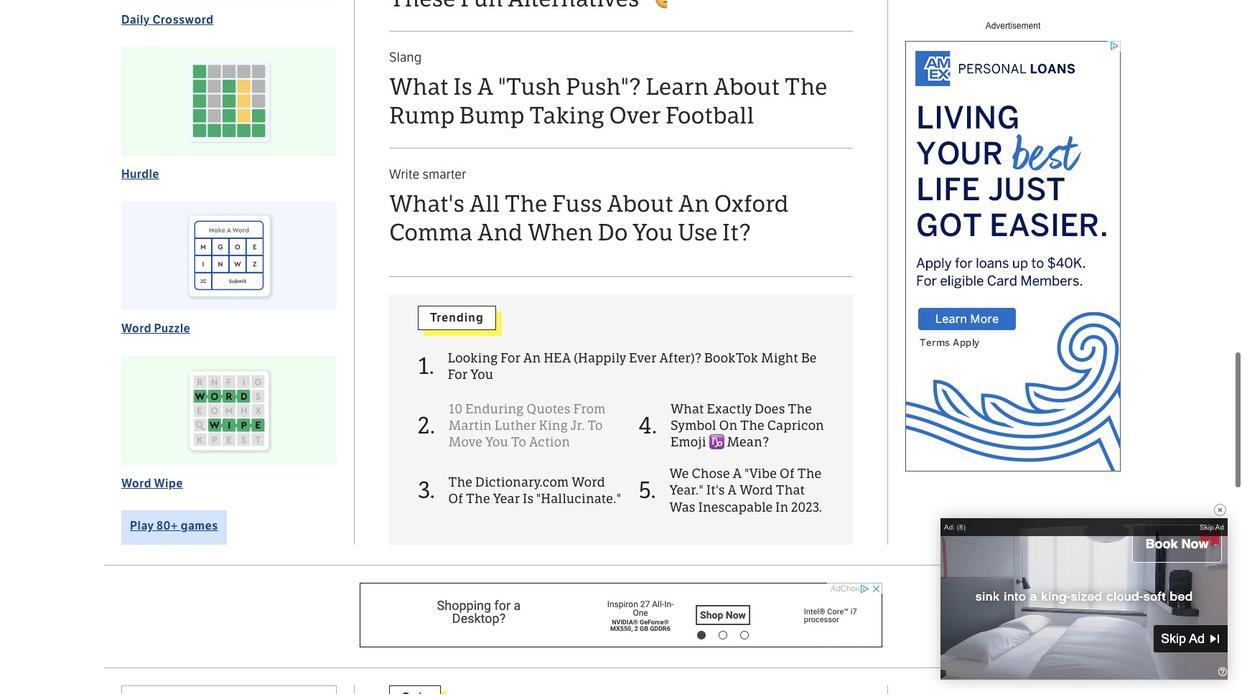 Task type: locate. For each thing, give the bounding box(es) containing it.
0 vertical spatial of
[[780, 466, 795, 482]]

is
[[453, 73, 473, 101], [523, 491, 534, 507]]

"hallucinate."
[[536, 491, 621, 507]]

looking
[[448, 350, 498, 366]]

mean?
[[727, 435, 769, 451]]

word down "vibe
[[740, 483, 773, 499]]

what up symbol
[[670, 401, 704, 417]]

word left wipe
[[121, 477, 151, 490]]

1 vertical spatial of
[[448, 491, 463, 507]]

♑
[[709, 435, 724, 451]]

you down looking
[[470, 367, 494, 383]]

a
[[477, 73, 494, 101], [733, 466, 742, 482], [728, 483, 737, 499]]

0 horizontal spatial is
[[453, 73, 473, 101]]

taking
[[529, 102, 604, 130]]

daily crossword link
[[121, 13, 214, 26]]

0 vertical spatial about
[[714, 73, 780, 101]]

we chose a "vibe of the year." it's a word that was inescapable in 2023.
[[669, 466, 822, 515]]

0 vertical spatial advertisement element
[[906, 41, 1121, 472]]

day
[[1078, 533, 1098, 545]]

2 vertical spatial a
[[728, 483, 737, 499]]

1 vertical spatial a
[[733, 466, 742, 482]]

for right looking
[[501, 350, 521, 366]]

1 vertical spatial you
[[470, 367, 494, 383]]

1 vertical spatial about
[[607, 190, 674, 218]]

"tush
[[498, 73, 561, 101]]

a for is
[[477, 73, 494, 101]]

crossword
[[153, 13, 214, 26]]

wipe
[[154, 477, 183, 490]]

you inside looking for an hea (happily ever after)? booktok might be for you
[[470, 367, 494, 383]]

1 horizontal spatial to
[[588, 418, 603, 434]]

"vibe
[[745, 466, 777, 482]]

after)?
[[659, 350, 702, 366]]

on
[[719, 418, 738, 434]]

0 vertical spatial what
[[389, 73, 449, 101]]

1 horizontal spatial for
[[501, 350, 521, 366]]

does
[[755, 401, 785, 417]]

10 enduring quotes from martin luther king jr. to move you to action link
[[448, 401, 622, 452]]

what inside what is a "tush push"? learn about the rump bump taking over football
[[389, 73, 449, 101]]

what up rump
[[389, 73, 449, 101]]

0 horizontal spatial about
[[607, 190, 674, 218]]

advertisement element
[[906, 41, 1121, 472], [360, 583, 883, 648]]

0 vertical spatial an
[[678, 190, 710, 218]]

1 vertical spatial what
[[670, 401, 704, 417]]

0 horizontal spatial for
[[448, 367, 468, 383]]

1 horizontal spatial what
[[670, 401, 704, 417]]

(8)
[[957, 524, 966, 531]]

about up the football
[[714, 73, 780, 101]]

an inside looking for an hea (happily ever after)? booktok might be for you
[[523, 350, 541, 366]]

1 horizontal spatial is
[[523, 491, 534, 507]]

1 horizontal spatial an
[[678, 190, 710, 218]]

the
[[785, 73, 828, 101], [505, 190, 547, 218], [788, 401, 812, 417], [740, 418, 765, 434], [797, 466, 822, 482], [448, 474, 473, 490], [466, 491, 490, 507]]

word inside video player region
[[1016, 533, 1043, 545]]

0 vertical spatial for
[[501, 350, 521, 366]]

when
[[528, 219, 593, 247]]

about inside what is a "tush push"? learn about the rump bump taking over football
[[714, 73, 780, 101]]

what's
[[389, 190, 465, 218]]

about up do
[[607, 190, 674, 218]]

the
[[1059, 533, 1075, 545]]

martin
[[448, 418, 492, 434]]

0 horizontal spatial an
[[523, 350, 541, 366]]

word wipe image
[[121, 356, 337, 465]]

you
[[633, 219, 673, 247], [470, 367, 494, 383], [485, 435, 508, 451]]

a up bump
[[477, 73, 494, 101]]

quotes
[[527, 401, 571, 417]]

1 horizontal spatial about
[[714, 73, 780, 101]]

comma
[[389, 219, 473, 247]]

0 vertical spatial a
[[477, 73, 494, 101]]

word inside we chose a "vibe of the year." it's a word that was inescapable in 2023.
[[740, 483, 773, 499]]

word inside the dictionary.com word of the year is "hallucinate."
[[572, 474, 605, 490]]

0 horizontal spatial to
[[511, 435, 526, 451]]

year."
[[669, 483, 704, 499]]

symbol
[[670, 418, 716, 434]]

word left puzzle
[[121, 322, 151, 336]]

496
[[974, 549, 989, 559]]

of left year
[[448, 491, 463, 507]]

capricon
[[767, 418, 824, 434]]

an left hea
[[523, 350, 541, 366]]

ad: (8)
[[944, 524, 966, 531]]

is inside the dictionary.com word of the year is "hallucinate."
[[523, 491, 534, 507]]

0 horizontal spatial advertisement element
[[360, 583, 883, 648]]

what for what exactly does the symbol on the capricon emoji ♑ mean?
[[670, 401, 704, 417]]

play
[[130, 519, 154, 533]]

you down luther
[[485, 435, 508, 451]]

0 vertical spatial is
[[453, 73, 473, 101]]

to down luther
[[511, 435, 526, 451]]

about inside what's all the fuss about an oxford comma and when do you use it?
[[607, 190, 674, 218]]

year
[[493, 491, 520, 507]]

to
[[588, 418, 603, 434], [511, 435, 526, 451]]

write
[[389, 167, 420, 182]]

about
[[714, 73, 780, 101], [607, 190, 674, 218]]

of
[[1046, 533, 1056, 545]]

1 vertical spatial advertisement element
[[360, 583, 883, 648]]

word up "hallucinate."
[[572, 474, 605, 490]]

1 horizontal spatial of
[[780, 466, 795, 482]]

inescapable
[[698, 500, 773, 515]]

the inside we chose a "vibe of the year." it's a word that was inescapable in 2023.
[[797, 466, 822, 482]]

is up bump
[[453, 73, 473, 101]]

you inside what's all the fuss about an oxford comma and when do you use it?
[[633, 219, 673, 247]]

you for do
[[633, 219, 673, 247]]

word left the of
[[1016, 533, 1043, 545]]

1 vertical spatial an
[[523, 350, 541, 366]]

what's all the fuss about an oxford comma and when do you use it? link
[[389, 190, 853, 248]]

daily
[[121, 13, 150, 26]]

of inside the dictionary.com word of the year is "hallucinate."
[[448, 491, 463, 507]]

of
[[780, 466, 795, 482], [448, 491, 463, 507]]

is down dictionary.com
[[523, 491, 534, 507]]

skip ad
[[1200, 524, 1224, 531]]

was
[[669, 500, 696, 515]]

of inside we chose a "vibe of the year." it's a word that was inescapable in 2023.
[[780, 466, 795, 482]]

advertisement
[[986, 21, 1041, 31]]

10 enduring quotes from martin luther king jr. to move you to action
[[448, 401, 606, 451]]

0 horizontal spatial what
[[389, 73, 449, 101]]

1 vertical spatial is
[[523, 491, 534, 507]]

an
[[678, 190, 710, 218], [523, 350, 541, 366]]

1 vertical spatial for
[[448, 367, 468, 383]]

you right do
[[633, 219, 673, 247]]

jr.
[[571, 418, 585, 434]]

a left "vibe
[[733, 466, 742, 482]]

bump
[[459, 102, 525, 130]]

fuss
[[552, 190, 602, 218]]

a right it's
[[728, 483, 737, 499]]

chose
[[692, 466, 730, 482]]

the dictionary.com word of the year is "hallucinate." link
[[448, 474, 622, 508]]

all
[[469, 190, 500, 218]]

word
[[121, 322, 151, 336], [572, 474, 605, 490], [121, 477, 151, 490], [740, 483, 773, 499], [1016, 533, 1043, 545]]

an up use at the top of the page
[[678, 190, 710, 218]]

0 horizontal spatial of
[[448, 491, 463, 507]]

80+
[[157, 519, 178, 533]]

luther
[[495, 418, 536, 434]]

an inside what's all the fuss about an oxford comma and when do you use it?
[[678, 190, 710, 218]]

a inside what is a "tush push"? learn about the rump bump taking over football
[[477, 73, 494, 101]]

what inside what exactly does the symbol on the capricon emoji ♑ mean?
[[670, 401, 704, 417]]

to right jr.
[[588, 418, 603, 434]]

for down looking
[[448, 367, 468, 383]]

daily crossword
[[121, 13, 214, 26]]

looking for an hea (happily ever after)? booktok might be for you link
[[448, 350, 824, 384]]

of up that
[[780, 466, 795, 482]]

for
[[501, 350, 521, 366], [448, 367, 468, 383]]

2 vertical spatial you
[[485, 435, 508, 451]]

word puzzle
[[121, 322, 190, 336]]

0 vertical spatial you
[[633, 219, 673, 247]]

ever
[[629, 350, 657, 366]]

hurdle image
[[121, 47, 337, 156]]



Task type: describe. For each thing, give the bounding box(es) containing it.
video player region
[[941, 518, 1228, 680]]

action
[[529, 435, 570, 451]]

what is a "tush push"? learn about the rump bump taking over football link
[[389, 73, 853, 131]]

ad
[[1216, 524, 1224, 531]]

over
[[609, 102, 661, 130]]

move
[[448, 435, 483, 451]]

you inside 10 enduring quotes from martin luther king jr. to move you to action
[[485, 435, 508, 451]]

emoji
[[670, 435, 706, 451]]

it's
[[706, 483, 725, 499]]

word puzzle image
[[121, 201, 337, 310]]

1 horizontal spatial advertisement element
[[906, 41, 1121, 472]]

what exactly does the symbol on the capricon emoji ♑ mean? link
[[670, 401, 824, 452]]

booktok
[[704, 350, 758, 366]]

trending
[[430, 311, 484, 324]]

enduring
[[465, 401, 524, 417]]

play 80+ games
[[130, 519, 218, 533]]

in
[[776, 500, 789, 515]]

(happily
[[574, 350, 626, 366]]

is inside what is a "tush push"? learn about the rump bump taking over football
[[453, 73, 473, 101]]

what for what is a "tush push"? learn about the rump bump taking over football
[[389, 73, 449, 101]]

2023.
[[791, 500, 822, 515]]

oxford
[[714, 190, 789, 218]]

looking for an hea (happily ever after)? booktok might be for you
[[448, 350, 817, 383]]

what exactly does the symbol on the capricon emoji ♑ mean?
[[670, 401, 824, 451]]

what's all the fuss about an oxford comma and when do you use it?
[[389, 190, 789, 247]]

rump
[[389, 102, 455, 130]]

it?
[[722, 219, 751, 247]]

ad:
[[944, 524, 955, 531]]

push"?
[[566, 73, 641, 101]]

heteronym:
[[953, 533, 1012, 545]]

football
[[665, 102, 754, 130]]

might
[[761, 350, 798, 366]]

be
[[801, 350, 817, 366]]

word wipe
[[121, 477, 183, 490]]

the inside what's all the fuss about an oxford comma and when do you use it?
[[505, 190, 547, 218]]

king
[[539, 418, 568, 434]]

hurdle link
[[121, 167, 159, 181]]

games
[[181, 519, 218, 533]]

the dictionary.com word of the year is "hallucinate."
[[448, 474, 621, 507]]

1 vertical spatial to
[[511, 435, 526, 451]]

use
[[678, 219, 718, 247]]

what is a "tush push"? learn about the rump bump taking over football
[[389, 73, 828, 130]]

we
[[669, 466, 689, 482]]

hurdle
[[121, 167, 159, 181]]

we chose a "vibe of the year." it's a word that was inescapable in 2023. link
[[669, 466, 824, 516]]

learn
[[646, 73, 709, 101]]

slang
[[389, 50, 422, 65]]

dictionary.com
[[475, 474, 569, 490]]

the inside what is a "tush push"? learn about the rump bump taking over football
[[785, 73, 828, 101]]

hea
[[544, 350, 571, 366]]

do
[[598, 219, 628, 247]]

10
[[448, 401, 463, 417]]

write smarter
[[389, 167, 466, 182]]

word puzzle link
[[121, 322, 190, 336]]

0 vertical spatial to
[[588, 418, 603, 434]]

you for for
[[470, 367, 494, 383]]

word wipe link
[[121, 477, 183, 490]]

play 80+ games link
[[121, 511, 227, 545]]

that
[[776, 483, 805, 499]]

smarter
[[423, 167, 466, 182]]

exactly
[[707, 401, 752, 417]]

and
[[477, 219, 523, 247]]

heteronym: word of the day
[[953, 533, 1098, 545]]

skip
[[1200, 524, 1214, 531]]

puzzle
[[154, 322, 190, 336]]

a for chose
[[733, 466, 742, 482]]

from
[[573, 401, 606, 417]]



Task type: vqa. For each thing, say whether or not it's contained in the screenshot.
The Rump
yes



